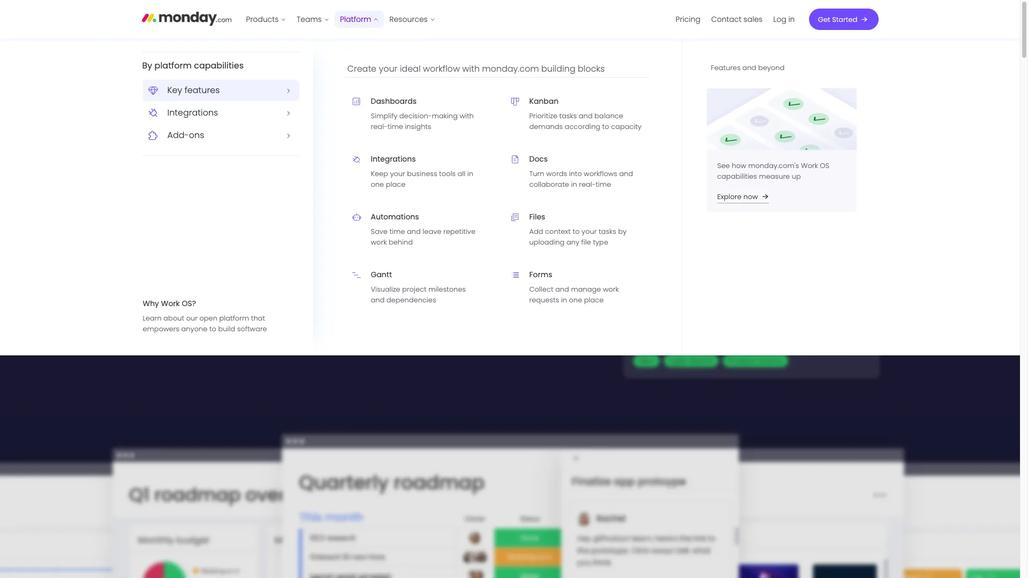 Task type: describe. For each thing, give the bounding box(es) containing it.
to inside work management manage all aspects of work, from strategy to execution.
[[726, 166, 733, 176]]

products,
[[716, 323, 749, 333]]

for for designed
[[314, 119, 362, 167]]

every
[[705, 110, 728, 123]]

sales for crm
[[677, 223, 702, 236]]

open
[[200, 313, 217, 324]]

and inside forms collect and manage work requests in one place
[[556, 285, 569, 295]]

see how monday.com's work os capabilities measure up
[[718, 161, 830, 182]]

hp asset dark bg image
[[0, 416, 1021, 579]]

by inside files add context to your tasks by uploading any file type
[[619, 227, 627, 237]]

project
[[402, 285, 427, 295]]

time right that
[[271, 304, 286, 314]]

to inside why work os? learn about our open platform that empowers anyone to build software
[[209, 324, 216, 334]]

log
[[774, 14, 787, 25]]

execution.
[[735, 166, 769, 176]]

up
[[792, 172, 801, 182]]

kanban
[[530, 96, 559, 107]]

your inside integrations keep your business tools all in one place
[[390, 169, 405, 179]]

processes,
[[304, 212, 366, 229]]

capabilities inside see how monday.com's work os capabilities measure up
[[718, 172, 757, 182]]

ideal
[[400, 63, 421, 75]]

sales inside sales crm streamline the sales cycle, from lead to close.
[[729, 239, 747, 249]]

add
[[530, 227, 544, 237]]

leave
[[423, 227, 442, 237]]

platform list item
[[335, 0, 384, 39]]

workflow
[[423, 63, 460, 75]]

forms collect and manage work requests in one place
[[530, 270, 619, 306]]

contact sales
[[712, 14, 763, 25]]

gantt
[[371, 270, 392, 280]]

by platform capabilities
[[142, 59, 244, 72]]

docs
[[530, 154, 548, 165]]

unlimited
[[237, 304, 269, 314]]

close.
[[703, 250, 722, 260]]

now for register
[[678, 45, 697, 57]]

our inside why work os? learn about our open platform that empowers anyone to build software
[[186, 313, 198, 324]]

products.
[[353, 234, 408, 250]]

designed
[[142, 119, 306, 167]]

keep
[[371, 169, 388, 179]]

in inside docs turn words into workflows and collaborate in real-time
[[571, 180, 577, 190]]

monday.com logo image
[[142, 7, 232, 29]]

teams inside the platform where all your processes, tools, and teams work together, powered by monday products.
[[429, 212, 467, 229]]

1 horizontal spatial our
[[220, 83, 231, 93]]

now for explore
[[744, 192, 758, 202]]

from inside dev ship better products, from concept to launch.
[[750, 323, 767, 333]]

platform inside why work os? learn about our open platform that empowers anyone to build software
[[219, 313, 249, 324]]

requests
[[530, 295, 559, 306]]

products to power every team
[[625, 110, 753, 123]]

list containing by platform capabilities
[[0, 0, 1021, 579]]

measure
[[759, 172, 790, 182]]

better
[[693, 323, 714, 333]]

register now > link
[[640, 45, 703, 57]]

file
[[582, 238, 591, 248]]

to left the ensure
[[71, 83, 78, 93]]

context
[[545, 227, 571, 237]]

we use cookies to ensure you have the best experience on our site, to analyze traffic, and enhance our marketing activities.
[[16, 83, 440, 93]]

best
[[152, 83, 167, 93]]

words
[[546, 169, 567, 179]]

demands
[[530, 122, 563, 132]]

from inside sales crm streamline the sales cycle, from lead to close.
[[770, 239, 786, 249]]

and inside kanban prioritize tasks and balance demands according to capacity
[[579, 111, 593, 121]]

features
[[185, 84, 220, 97]]

platform for the
[[166, 212, 216, 229]]

started
[[833, 14, 858, 24]]

products for products
[[246, 14, 279, 25]]

work inside forms collect and manage work requests in one place
[[603, 285, 619, 295]]

one for forms
[[569, 295, 583, 306]]

manage
[[571, 285, 601, 295]]

on inside dialog
[[209, 83, 218, 93]]

management
[[704, 139, 769, 152]]

work inside automations save time and leave repetitive work behind
[[371, 238, 387, 248]]

experience
[[169, 83, 207, 93]]

your down until
[[379, 63, 398, 75]]

month
[[323, 45, 352, 57]]

contact sales button
[[706, 11, 768, 28]]

integrations for integrations keep your business tools all in one place
[[371, 154, 416, 165]]

collaborate
[[530, 180, 569, 190]]

operations
[[817, 188, 858, 198]]

>
[[698, 45, 703, 57]]

capacity
[[611, 122, 642, 132]]

resources
[[390, 14, 428, 25]]

byateam image image
[[707, 88, 857, 150]]

key
[[167, 84, 182, 97]]

to left the power
[[665, 110, 673, 123]]

gantt visualize project milestones and dependencies
[[371, 270, 466, 306]]

how
[[732, 161, 747, 171]]

all inside the platform where all your processes, tools, and teams work together, powered by monday products.
[[259, 212, 272, 229]]

accept
[[851, 84, 877, 94]]

plan
[[316, 304, 331, 314]]

from inside work management manage all aspects of work, from strategy to execution.
[[677, 166, 693, 176]]

tools
[[439, 169, 456, 179]]

docs turn words into workflows and collaborate in real-time
[[530, 154, 633, 190]]

prioritize
[[530, 111, 558, 121]]

power
[[676, 110, 702, 123]]

your inside the platform where all your processes, tools, and teams work together, powered by monday products.
[[275, 212, 301, 229]]

and inside docs turn words into workflows and collaborate in real-time
[[620, 169, 633, 179]]

type
[[593, 238, 609, 248]]

products link
[[241, 11, 291, 28]]

work,
[[755, 155, 773, 165]]

uploading
[[530, 238, 565, 248]]

platform link
[[335, 11, 384, 28]]

place for integrations
[[386, 180, 406, 190]]

ops
[[696, 272, 709, 282]]

work inside see how monday.com's work os capabilities measure up
[[801, 161, 818, 171]]

sales crm streamline the sales cycle, from lead to close.
[[677, 223, 786, 260]]

site,
[[233, 83, 246, 93]]

into
[[569, 169, 582, 179]]

with for workflow
[[463, 63, 480, 75]]

add-ons
[[167, 129, 204, 142]]

to inside sales crm streamline the sales cycle, from lead to close.
[[694, 250, 701, 260]]

everyone.
[[283, 158, 455, 206]]

teams for agile teams
[[690, 356, 713, 366]]

register
[[640, 45, 676, 57]]

create your ideal workflow with monday.com building blocks
[[347, 63, 605, 75]]

insights
[[405, 122, 432, 132]]

in inside forms collect and manage work requests in one place
[[561, 295, 567, 306]]

empowers
[[143, 324, 179, 334]]

integrations for integrations
[[167, 107, 218, 119]]

os?
[[182, 298, 196, 309]]



Task type: locate. For each thing, give the bounding box(es) containing it.
0 vertical spatial from
[[677, 166, 693, 176]]

all inside integrations keep your business tools all in one place
[[458, 169, 466, 179]]

your up file
[[582, 227, 597, 237]]

0 vertical spatial the
[[139, 83, 150, 93]]

1 vertical spatial products
[[625, 110, 662, 123]]

one for integrations
[[371, 180, 384, 190]]

products for products to power every team
[[625, 110, 662, 123]]

with right making
[[460, 111, 474, 121]]

our up anyone
[[186, 313, 198, 324]]

0 horizontal spatial real-
[[371, 122, 388, 132]]

to inside files add context to your tasks by uploading any file type
[[573, 227, 580, 237]]

launch.
[[717, 334, 742, 344]]

tasks inside files add context to your tasks by uploading any file type
[[599, 227, 617, 237]]

all up the strategy
[[708, 155, 715, 165]]

0 vertical spatial products
[[246, 14, 279, 25]]

real- down simplify
[[371, 122, 388, 132]]

capabilities
[[194, 59, 244, 72], [718, 172, 757, 182]]

place for forms
[[584, 295, 604, 306]]

the up close.
[[716, 239, 727, 249]]

automations save time and leave repetitive work behind
[[371, 212, 476, 248]]

0 horizontal spatial products
[[246, 14, 279, 25]]

built for everyone.
[[142, 158, 455, 206]]

forms
[[530, 270, 553, 280]]

place down manage
[[584, 295, 604, 306]]

from right cycle,
[[770, 239, 786, 249]]

ensure
[[80, 83, 104, 93]]

repetitive
[[444, 227, 476, 237]]

all inside button
[[879, 84, 887, 94]]

1 vertical spatial now
[[744, 192, 758, 202]]

all right accept
[[879, 84, 887, 94]]

1 vertical spatial with
[[460, 111, 474, 121]]

work right manage
[[603, 285, 619, 295]]

2 vertical spatial work
[[161, 298, 180, 309]]

until
[[370, 45, 390, 57]]

1 vertical spatial on
[[288, 304, 297, 314]]

1 horizontal spatial one
[[569, 295, 583, 306]]

0 horizontal spatial the
[[139, 83, 150, 93]]

decision-
[[400, 111, 432, 121]]

lead
[[677, 250, 692, 260]]

os
[[820, 161, 830, 171]]

1 horizontal spatial capabilities
[[718, 172, 757, 182]]

2 vertical spatial from
[[750, 323, 767, 333]]

monday
[[300, 234, 350, 250]]

work
[[677, 139, 701, 152], [801, 161, 818, 171], [161, 298, 180, 309]]

1
[[318, 45, 321, 57]]

place inside integrations keep your business tools all in one place
[[386, 180, 406, 190]]

our down create
[[357, 83, 369, 93]]

one inside integrations keep your business tools all in one place
[[371, 180, 384, 190]]

built
[[142, 158, 219, 206]]

place inside forms collect and manage work requests in one place
[[584, 295, 604, 306]]

1 vertical spatial tasks
[[599, 227, 617, 237]]

from down manage
[[677, 166, 693, 176]]

free
[[299, 304, 314, 314]]

sales for ops
[[674, 272, 694, 282]]

1 horizontal spatial the
[[716, 239, 727, 249]]

platform up build
[[219, 313, 249, 324]]

now right explore
[[744, 192, 758, 202]]

sales up streamline
[[677, 223, 702, 236]]

1 vertical spatial integrations
[[371, 154, 416, 165]]

tasks
[[560, 111, 577, 121], [599, 227, 617, 237]]

and inside dialog
[[309, 83, 323, 93]]

products right balance
[[625, 110, 662, 123]]

register now >
[[640, 45, 703, 57]]

collect
[[530, 285, 554, 295]]

tasks
[[684, 188, 704, 198]]

your down 'built for everyone.'
[[275, 212, 301, 229]]

integrations up keep
[[371, 154, 416, 165]]

now left >
[[678, 45, 697, 57]]

the inside dialog
[[139, 83, 150, 93]]

work down the
[[142, 234, 169, 250]]

in inside integrations keep your business tools all in one place
[[468, 169, 474, 179]]

on
[[209, 83, 218, 93], [288, 304, 297, 314]]

to down better
[[708, 334, 715, 344]]

in right requests
[[561, 295, 567, 306]]

explore now
[[718, 192, 758, 202]]

with
[[463, 63, 480, 75], [460, 111, 474, 121]]

main element
[[0, 0, 1021, 579]]

0 vertical spatial work
[[677, 139, 701, 152]]

integrations down key features
[[167, 107, 218, 119]]

to down 'aspects'
[[726, 166, 733, 176]]

key features
[[167, 84, 220, 97]]

now inside 'main submenu' element
[[744, 192, 758, 202]]

1 horizontal spatial teams
[[690, 356, 713, 366]]

time inside automations save time and leave repetitive work behind
[[390, 227, 405, 237]]

0 vertical spatial real-
[[371, 122, 388, 132]]

0 vertical spatial integrations
[[167, 107, 218, 119]]

1 horizontal spatial work
[[371, 238, 387, 248]]

to down balance
[[603, 122, 610, 132]]

one down keep
[[371, 180, 384, 190]]

products
[[246, 14, 279, 25], [625, 110, 662, 123]]

work inside the platform where all your processes, tools, and teams work together, powered by monday products.
[[142, 234, 169, 250]]

teams for product teams
[[759, 356, 783, 366]]

add-
[[167, 129, 189, 142]]

enhance
[[325, 83, 356, 93]]

list
[[0, 0, 1021, 579], [671, 0, 801, 39]]

capabilities down how
[[718, 172, 757, 182]]

any
[[567, 238, 580, 248]]

dialog
[[0, 70, 1021, 107]]

to up "any"
[[573, 227, 580, 237]]

products inside products 'link'
[[246, 14, 279, 25]]

cookies inside button
[[889, 84, 917, 94]]

your right keep
[[390, 169, 405, 179]]

integrations inside integrations keep your business tools all in one place
[[371, 154, 416, 165]]

of
[[747, 155, 754, 165]]

1 vertical spatial the
[[716, 239, 727, 249]]

save
[[371, 227, 388, 237]]

automations
[[371, 212, 419, 223]]

1 horizontal spatial place
[[584, 295, 604, 306]]

0 vertical spatial platform
[[155, 59, 192, 72]]

real- down into
[[579, 180, 596, 190]]

concept
[[677, 334, 706, 344]]

0 horizontal spatial integrations
[[167, 107, 218, 119]]

in right 'tools'
[[468, 169, 474, 179]]

why
[[143, 298, 159, 309]]

to
[[71, 83, 78, 93], [248, 83, 255, 93], [665, 110, 673, 123], [603, 122, 610, 132], [726, 166, 733, 176], [573, 227, 580, 237], [694, 250, 701, 260], [209, 324, 216, 334], [708, 334, 715, 344]]

1 horizontal spatial cookies
[[889, 84, 917, 94]]

in inside log in link
[[789, 14, 795, 25]]

explore
[[718, 192, 742, 202]]

and inside gantt visualize project milestones and dependencies
[[371, 295, 385, 306]]

r&d
[[639, 356, 654, 366]]

the inside sales crm streamline the sales cycle, from lead to close.
[[716, 239, 727, 249]]

that
[[251, 313, 265, 324]]

0 horizontal spatial our
[[186, 313, 198, 324]]

0 vertical spatial place
[[386, 180, 406, 190]]

0 horizontal spatial work
[[142, 234, 169, 250]]

platform inside the platform where all your processes, tools, and teams work together, powered by monday products.
[[166, 212, 216, 229]]

0 vertical spatial on
[[209, 83, 218, 93]]

platform for by
[[155, 59, 192, 72]]

contact
[[712, 14, 742, 25]]

2 horizontal spatial teams
[[759, 356, 783, 366]]

sales right contact
[[744, 14, 763, 25]]

1 vertical spatial one
[[569, 295, 583, 306]]

1 vertical spatial sales
[[729, 239, 747, 249]]

0 horizontal spatial cookies
[[43, 83, 69, 93]]

for for built
[[227, 158, 275, 206]]

0 vertical spatial one
[[371, 180, 384, 190]]

work up about
[[161, 298, 180, 309]]

1 horizontal spatial from
[[750, 323, 767, 333]]

0 vertical spatial capabilities
[[194, 59, 244, 72]]

platform up the 'key'
[[155, 59, 192, 72]]

0 horizontal spatial capabilities
[[194, 59, 244, 72]]

0 vertical spatial with
[[463, 63, 480, 75]]

1 vertical spatial real-
[[579, 180, 596, 190]]

1 vertical spatial from
[[770, 239, 786, 249]]

0 horizontal spatial place
[[386, 180, 406, 190]]

cookies right use
[[43, 83, 69, 93]]

capabilities up we use cookies to ensure you have the best experience on our site, to analyze traffic, and enhance our marketing activities.
[[194, 59, 244, 72]]

work down the save
[[371, 238, 387, 248]]

0 horizontal spatial for
[[227, 158, 275, 206]]

integrations
[[167, 107, 218, 119], [371, 154, 416, 165]]

0 horizontal spatial now
[[678, 45, 697, 57]]

designed for work.
[[142, 119, 463, 167]]

work inside work management manage all aspects of work, from strategy to execution.
[[677, 139, 701, 152]]

on left free
[[288, 304, 297, 314]]

0 horizontal spatial from
[[677, 166, 693, 176]]

2 list from the left
[[671, 0, 801, 39]]

main submenu element
[[0, 39, 1021, 356]]

0 horizontal spatial work
[[161, 298, 180, 309]]

platform
[[340, 14, 371, 25]]

1 horizontal spatial real-
[[579, 180, 596, 190]]

1 month left until elevate
[[318, 45, 424, 57]]

1 horizontal spatial tasks
[[599, 227, 617, 237]]

behind
[[389, 238, 413, 248]]

0 horizontal spatial tasks
[[560, 111, 577, 121]]

your inside files add context to your tasks by uploading any file type
[[582, 227, 597, 237]]

visualize
[[371, 285, 400, 295]]

from
[[677, 166, 693, 176], [770, 239, 786, 249], [750, 323, 767, 333]]

building
[[542, 63, 576, 75]]

all right 'tools'
[[458, 169, 466, 179]]

real-
[[371, 122, 388, 132], [579, 180, 596, 190]]

marketing
[[371, 83, 406, 93]]

from right products,
[[750, 323, 767, 333]]

2 horizontal spatial from
[[770, 239, 786, 249]]

1 list from the left
[[0, 0, 1021, 579]]

one down manage
[[569, 295, 583, 306]]

0 horizontal spatial teams
[[429, 212, 467, 229]]

0 horizontal spatial one
[[371, 180, 384, 190]]

0 horizontal spatial by
[[283, 234, 297, 250]]

workflows
[[584, 169, 618, 179]]

1 horizontal spatial on
[[288, 304, 297, 314]]

work up manage
[[677, 139, 701, 152]]

sales ops
[[674, 272, 709, 282]]

ons
[[189, 129, 204, 142]]

teams right agile
[[690, 356, 713, 366]]

to down streamline
[[694, 250, 701, 260]]

your
[[379, 63, 398, 75], [390, 169, 405, 179], [275, 212, 301, 229], [582, 227, 597, 237]]

teams
[[429, 212, 467, 229], [690, 356, 713, 366], [759, 356, 783, 366]]

to inside dev ship better products, from concept to launch.
[[708, 334, 715, 344]]

balance
[[595, 111, 624, 121]]

1 vertical spatial sales
[[674, 272, 694, 282]]

0 horizontal spatial on
[[209, 83, 218, 93]]

2 horizontal spatial work
[[801, 161, 818, 171]]

time down simplify
[[388, 122, 403, 132]]

1 horizontal spatial now
[[744, 192, 758, 202]]

2 vertical spatial platform
[[219, 313, 249, 324]]

pricing
[[676, 14, 701, 25]]

beyond
[[759, 63, 785, 73]]

with inside dashboards simplify decision-making with real-time insights
[[460, 111, 474, 121]]

platform up together,
[[166, 212, 216, 229]]

traffic,
[[286, 83, 307, 93]]

teams right product
[[759, 356, 783, 366]]

the left 'best'
[[139, 83, 150, 93]]

the platform where all your processes, tools, and teams work together, powered by monday products.
[[142, 212, 467, 250]]

tasks up according
[[560, 111, 577, 121]]

real- inside dashboards simplify decision-making with real-time insights
[[371, 122, 388, 132]]

real- inside docs turn words into workflows and collaborate in real-time
[[579, 180, 596, 190]]

work inside why work os? learn about our open platform that empowers anyone to build software
[[161, 298, 180, 309]]

in down into
[[571, 180, 577, 190]]

tasks up type on the top right of page
[[599, 227, 617, 237]]

2 horizontal spatial work
[[603, 285, 619, 295]]

to down open at the bottom of the page
[[209, 324, 216, 334]]

features
[[711, 63, 741, 73]]

where
[[220, 212, 256, 229]]

cookies for all
[[889, 84, 917, 94]]

and inside the platform where all your processes, tools, and teams work together, powered by monday products.
[[403, 212, 426, 229]]

log in link
[[768, 11, 801, 28]]

all inside work management manage all aspects of work, from strategy to execution.
[[708, 155, 715, 165]]

to inside kanban prioritize tasks and balance demands according to capacity
[[603, 122, 610, 132]]

work management manage all aspects of work, from strategy to execution.
[[677, 139, 773, 176]]

with for making
[[460, 111, 474, 121]]

0 vertical spatial now
[[678, 45, 697, 57]]

log in
[[774, 14, 795, 25]]

on right experience
[[209, 83, 218, 93]]

1 horizontal spatial work
[[677, 139, 701, 152]]

time up "behind"
[[390, 227, 405, 237]]

elevate
[[392, 45, 424, 57]]

to right site, at top left
[[248, 83, 255, 93]]

resources link
[[384, 11, 441, 28]]

1 vertical spatial capabilities
[[718, 172, 757, 182]]

teams link
[[291, 11, 335, 28]]

you
[[105, 83, 118, 93]]

our left site, at top left
[[220, 83, 231, 93]]

place
[[386, 180, 406, 190], [584, 295, 604, 306]]

create
[[347, 63, 377, 75]]

one inside forms collect and manage work requests in one place
[[569, 295, 583, 306]]

software
[[237, 324, 267, 334]]

sales inside sales crm streamline the sales cycle, from lead to close.
[[677, 223, 702, 236]]

time down workflows
[[596, 180, 612, 190]]

simplify
[[371, 111, 398, 121]]

dashboards simplify decision-making with real-time insights
[[371, 96, 474, 132]]

0 vertical spatial sales
[[677, 223, 702, 236]]

product teams
[[728, 356, 783, 366]]

cookies right accept
[[889, 84, 917, 94]]

files
[[530, 212, 546, 223]]

list containing pricing
[[671, 0, 801, 39]]

and inside automations save time and leave repetitive work behind
[[407, 227, 421, 237]]

the
[[139, 83, 150, 93], [716, 239, 727, 249]]

1 horizontal spatial for
[[314, 119, 362, 167]]

cookies for use
[[43, 83, 69, 93]]

by inside the platform where all your processes, tools, and teams work together, powered by monday products.
[[283, 234, 297, 250]]

time inside dashboards simplify decision-making with real-time insights
[[388, 122, 403, 132]]

2 horizontal spatial our
[[357, 83, 369, 93]]

all up powered
[[259, 212, 272, 229]]

sales left ops
[[674, 272, 694, 282]]

0 vertical spatial tasks
[[560, 111, 577, 121]]

no
[[142, 304, 151, 314]]

tasks inside kanban prioritize tasks and balance demands according to capacity
[[560, 111, 577, 121]]

time inside docs turn words into workflows and collaborate in real-time
[[596, 180, 612, 190]]

build
[[218, 324, 235, 334]]

by
[[142, 59, 152, 72]]

1 vertical spatial place
[[584, 295, 604, 306]]

1 vertical spatial platform
[[166, 212, 216, 229]]

get
[[819, 14, 831, 24]]

in right log
[[789, 14, 795, 25]]

0 vertical spatial sales
[[744, 14, 763, 25]]

cycle,
[[749, 239, 768, 249]]

products left teams
[[246, 14, 279, 25]]

1 vertical spatial work
[[801, 161, 818, 171]]

monday.com
[[482, 63, 539, 75]]

sales left cycle,
[[729, 239, 747, 249]]

1 horizontal spatial products
[[625, 110, 662, 123]]

dialog containing we use cookies to ensure you have the best experience on our site, to analyze traffic, and enhance our marketing activities.
[[0, 70, 1021, 107]]

work left os
[[801, 161, 818, 171]]

1 horizontal spatial integrations
[[371, 154, 416, 165]]

with right workflow
[[463, 63, 480, 75]]

place down keep
[[386, 180, 406, 190]]

left
[[354, 45, 368, 57]]

turn
[[530, 169, 545, 179]]

sales inside button
[[744, 14, 763, 25]]

list inside the "main" element
[[671, 0, 801, 39]]

teams down 'tools'
[[429, 212, 467, 229]]

1 horizontal spatial by
[[619, 227, 627, 237]]

for
[[314, 119, 362, 167], [227, 158, 275, 206]]

work.
[[370, 119, 463, 167]]

get started
[[819, 14, 858, 24]]



Task type: vqa. For each thing, say whether or not it's contained in the screenshot.
the top REAL-
yes



